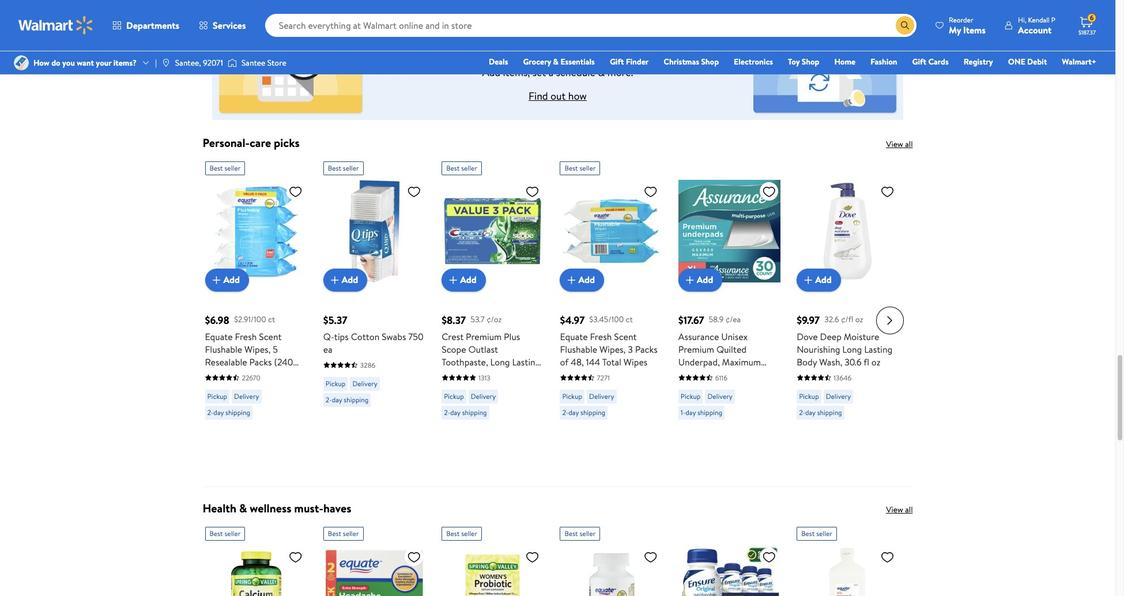 Task type: vqa. For each thing, say whether or not it's contained in the screenshot.
Your Order at the left
no



Task type: locate. For each thing, give the bounding box(es) containing it.
add to favorites list, q-tips cotton swabs 750 ea image
[[407, 185, 421, 199]]

fresh for $6.98
[[235, 330, 257, 343]]

find
[[529, 89, 548, 103]]

view all link
[[887, 139, 913, 150], [887, 504, 913, 515]]

0 horizontal spatial premium
[[466, 330, 502, 343]]

1 wipes, from the left
[[245, 343, 271, 356]]

0 horizontal spatial ct
[[268, 314, 275, 326]]

pickup for $8.37
[[444, 391, 464, 401]]

0 horizontal spatial scent
[[259, 330, 282, 343]]

add to favorites list, equate fresh scent flushable wipes, 3 packs of 48, 144 total wipes image
[[644, 185, 658, 199]]

3 add to cart image from the left
[[683, 273, 697, 287]]

$2.91/100
[[234, 314, 266, 326]]

1 horizontal spatial flushable
[[560, 343, 598, 356]]

add to cart image up $9.97
[[802, 273, 816, 287]]

add up $6.98
[[224, 274, 240, 286]]

tips
[[334, 330, 349, 343]]

& for health & wellness must-haves
[[239, 500, 247, 516]]

outlast
[[469, 343, 498, 356]]

flushable down $6.98
[[205, 343, 242, 356]]

gift left the finder on the right top of the page
[[610, 56, 624, 67]]

santee,
[[175, 57, 201, 69]]

1 all from the top
[[906, 139, 913, 150]]

total up 7271
[[603, 356, 622, 368]]

a
[[549, 65, 554, 80]]

ct right $3.45/100
[[626, 314, 633, 326]]

p
[[1052, 15, 1056, 25]]

1 horizontal spatial total
[[603, 356, 622, 368]]

equate fresh scent flushable wipes, 5 resealable packs (240 total wipes) image
[[205, 180, 307, 282]]

ea
[[323, 343, 333, 356]]

count)
[[679, 381, 707, 394]]

& for grocery & essentials
[[553, 56, 559, 67]]

product group containing $8.37
[[442, 157, 544, 482]]

toy shop link
[[783, 55, 825, 68]]

add to favorites list, spring valley calcium plus vitamin d tablets dietary supplement, 600 mg, 250 count image
[[289, 550, 303, 564]]

$8.37 53.7 ¢/oz crest premium plus scope outlast toothpaste, long lasting mint flavor 5.2 oz, pack of 3
[[442, 313, 541, 394]]

grocery & essentials link
[[518, 55, 600, 68]]

1 vertical spatial 3
[[453, 381, 458, 394]]

lasting right 30.6
[[865, 343, 893, 356]]

how
[[569, 89, 587, 103]]

shipping down 22670
[[226, 408, 250, 417]]

2 shop from the left
[[802, 56, 820, 67]]

subscriptions
[[559, 40, 665, 65]]

add to cart image up $4.97
[[565, 273, 579, 287]]

2 fresh from the left
[[590, 330, 612, 343]]

gift finder
[[610, 56, 649, 67]]

&
[[553, 56, 559, 67], [598, 65, 605, 80], [239, 500, 247, 516]]

gift finder link
[[605, 55, 654, 68]]

1 horizontal spatial packs
[[635, 343, 658, 356]]

shipping for $8.37
[[462, 408, 487, 417]]

add to favorites list, dove deep moisture nourishing long lasting body wash, 30.6 fl oz image
[[881, 185, 895, 199]]

1 add button from the left
[[205, 269, 249, 292]]

view up add to favorites list, dove deep moisture nourishing long lasting body wash, 30.6 fl oz icon
[[887, 139, 904, 150]]

1313
[[479, 373, 491, 383]]

total inside $4.97 $3.45/100 ct equate fresh scent flushable wipes, 3 packs of 48, 144 total wipes
[[603, 356, 622, 368]]

wipes, left 5
[[245, 343, 271, 356]]

day down the 48,
[[569, 408, 579, 417]]

wipes, for $4.97
[[600, 343, 626, 356]]

scent
[[259, 330, 282, 343], [614, 330, 637, 343]]

1 horizontal spatial &
[[553, 56, 559, 67]]

1 vertical spatial view all
[[887, 504, 913, 515]]

add to cart image up "$8.37"
[[447, 273, 460, 287]]

pickup down body at right
[[800, 391, 819, 401]]

grocery
[[523, 56, 552, 67]]

2 ct from the left
[[626, 314, 633, 326]]

shipping down '3286'
[[344, 395, 369, 405]]

0 horizontal spatial fresh
[[235, 330, 257, 343]]

services button
[[189, 12, 256, 39]]

add up $4.97
[[579, 274, 595, 286]]

¢/oz
[[487, 314, 502, 326]]

shipping down 1313
[[462, 408, 487, 417]]

pickup down ea
[[326, 379, 346, 389]]

0 horizontal spatial total
[[205, 368, 224, 381]]

long inside $9.97 32.6 ¢/fl oz dove deep moisture nourishing long lasting body wash, 30.6 fl oz
[[843, 343, 863, 356]]

flushable
[[205, 343, 242, 356], [560, 343, 598, 356]]

pickup down wipes) at the left bottom of the page
[[207, 391, 227, 401]]

0 vertical spatial all
[[906, 139, 913, 150]]

view all for health & wellness must-haves
[[887, 504, 913, 515]]

1 horizontal spatial shop
[[802, 56, 820, 67]]

add left items,
[[483, 65, 501, 80]]

1 view from the top
[[887, 139, 904, 150]]

1 add to cart image from the left
[[210, 273, 224, 287]]

fresh down the $2.91/100
[[235, 330, 257, 343]]

1 horizontal spatial premium
[[679, 343, 715, 356]]

2 equate from the left
[[560, 330, 588, 343]]

1 add to cart image from the left
[[328, 273, 342, 287]]

equate down $4.97
[[560, 330, 588, 343]]

one debit
[[1009, 56, 1048, 67]]

 image
[[228, 57, 237, 69]]

0 vertical spatial 3
[[628, 343, 633, 356]]

58.9
[[709, 314, 724, 326]]

ct inside $4.97 $3.45/100 ct equate fresh scent flushable wipes, 3 packs of 48, 144 total wipes
[[626, 314, 633, 326]]

pickup for $17.67
[[681, 391, 701, 401]]

0 vertical spatial view
[[887, 139, 904, 150]]

2 view from the top
[[887, 504, 904, 515]]

add to favorites list, equate fresh scent flushable wipes, 5 resealable packs (240 total wipes) image
[[289, 185, 303, 199]]

0 horizontal spatial equate
[[205, 330, 233, 343]]

must-
[[294, 500, 324, 516]]

1 horizontal spatial lasting
[[865, 343, 893, 356]]

how do you want your items?
[[33, 57, 137, 69]]

day for $17.67
[[686, 408, 696, 417]]

2 add button from the left
[[323, 269, 368, 292]]

1 vertical spatial all
[[906, 504, 913, 515]]

add to cart image for $5.37
[[328, 273, 342, 287]]

best seller
[[210, 163, 241, 173], [328, 163, 359, 173], [447, 163, 478, 173], [565, 163, 596, 173], [210, 529, 241, 539], [328, 529, 359, 539], [447, 529, 478, 539], [565, 529, 596, 539], [802, 529, 833, 539]]

0 vertical spatial of
[[560, 356, 569, 368]]

scent down $3.45/100
[[614, 330, 637, 343]]

add
[[483, 65, 501, 80], [224, 274, 240, 286], [342, 274, 358, 286], [460, 274, 477, 286], [579, 274, 595, 286], [697, 274, 714, 286], [816, 274, 832, 286]]

fl
[[864, 356, 870, 368]]

shop right toy
[[802, 56, 820, 67]]

walmart+
[[1063, 56, 1097, 67]]

3 right 144
[[628, 343, 633, 356]]

quilted
[[717, 343, 747, 356]]

equate inside $4.97 $3.45/100 ct equate fresh scent flushable wipes, 3 packs of 48, 144 total wipes
[[560, 330, 588, 343]]

1 fresh from the left
[[235, 330, 257, 343]]

fresh down $3.45/100
[[590, 330, 612, 343]]

day down body at right
[[806, 408, 816, 417]]

wipes, inside $6.98 $2.91/100 ct equate fresh scent flushable wipes, 5 resealable packs (240 total wipes)
[[245, 343, 271, 356]]

manage your subscriptions add items, set a schedule & more.
[[451, 40, 665, 80]]

product group
[[205, 157, 307, 482], [323, 157, 426, 482], [442, 157, 544, 482], [560, 157, 663, 482], [679, 157, 781, 482], [797, 157, 899, 482], [205, 522, 307, 596], [323, 522, 426, 596], [442, 522, 544, 596], [560, 522, 663, 596], [797, 522, 899, 596]]

scent down the $2.91/100
[[259, 330, 282, 343]]

(240
[[274, 356, 293, 368]]

2 add to cart image from the left
[[447, 273, 460, 287]]

1 scent from the left
[[259, 330, 282, 343]]

0 horizontal spatial &
[[239, 500, 247, 516]]

total inside $6.98 $2.91/100 ct equate fresh scent flushable wipes, 5 resealable packs (240 total wipes)
[[205, 368, 224, 381]]

flushable inside $6.98 $2.91/100 ct equate fresh scent flushable wipes, 5 resealable packs (240 total wipes)
[[205, 343, 242, 356]]

2 scent from the left
[[614, 330, 637, 343]]

1 vertical spatial oz
[[872, 356, 881, 368]]

1 horizontal spatial add to cart image
[[447, 273, 460, 287]]

1 equate from the left
[[205, 330, 233, 343]]

shipping for $9.97
[[818, 408, 842, 417]]

2-day shipping down flavor
[[444, 408, 487, 417]]

pickup down the 48,
[[563, 391, 583, 401]]

toothpaste,
[[442, 356, 488, 368]]

shipping for $6.98
[[226, 408, 250, 417]]

1 vertical spatial view all link
[[887, 504, 913, 515]]

oz right fl at the right bottom of the page
[[872, 356, 881, 368]]

flushable for $6.98
[[205, 343, 242, 356]]

view
[[887, 139, 904, 150], [887, 504, 904, 515]]

one
[[1009, 56, 1026, 67]]

day down count)
[[686, 408, 696, 417]]

30.6
[[845, 356, 862, 368]]

view for personal-care picks
[[887, 139, 904, 150]]

0 horizontal spatial  image
[[14, 55, 29, 70]]

0 horizontal spatial wipes,
[[245, 343, 271, 356]]

¢/fl
[[842, 314, 854, 326]]

add to favorites list, equate extra strength headache relief caplets, 250 mg, 100 count, twin pack image
[[407, 550, 421, 564]]

1 horizontal spatial scent
[[614, 330, 637, 343]]

1 view all from the top
[[887, 139, 913, 150]]

add button up $4.97
[[560, 269, 605, 292]]

add button for $8.37
[[442, 269, 486, 292]]

add up 32.6
[[816, 274, 832, 286]]

add for $4.97
[[579, 274, 595, 286]]

2 view all link from the top
[[887, 504, 913, 515]]

view all link up 'add to favorites list, equate 91% isopropyl alcohol antiseptic, 32 fl oz' image
[[887, 504, 913, 515]]

1 flushable from the left
[[205, 343, 242, 356]]

ct for $6.98
[[268, 314, 275, 326]]

deals link
[[484, 55, 514, 68]]

long inside $8.37 53.7 ¢/oz crest premium plus scope outlast toothpaste, long lasting mint flavor 5.2 oz, pack of 3
[[491, 356, 510, 368]]

oz right ¢/fl
[[856, 314, 864, 326]]

3 left flavor
[[453, 381, 458, 394]]

add up the 58.9
[[697, 274, 714, 286]]

add to cart image up $5.37
[[328, 273, 342, 287]]

scent inside $6.98 $2.91/100 ct equate fresh scent flushable wipes, 5 resealable packs (240 total wipes)
[[259, 330, 282, 343]]

2-day shipping down 7271
[[563, 408, 606, 417]]

premium down 53.7
[[466, 330, 502, 343]]

0 vertical spatial view all link
[[887, 139, 913, 150]]

assurance unisex premium quilted underpad, maximum absorbency, xl (30 count) image
[[679, 180, 781, 282]]

add to favorites list, spring valley women's probiotic dietary supplement, 30 count image
[[526, 550, 540, 564]]

 image for how do you want your items?
[[14, 55, 29, 70]]

add to cart image
[[210, 273, 224, 287], [565, 273, 579, 287], [683, 273, 697, 287], [802, 273, 816, 287]]

pickup for $4.97
[[563, 391, 583, 401]]

delivery for $4.97
[[590, 391, 615, 401]]

flushable down $4.97
[[560, 343, 598, 356]]

13646
[[834, 373, 852, 383]]

view all link up add to favorites list, dove deep moisture nourishing long lasting body wash, 30.6 fl oz icon
[[887, 139, 913, 150]]

add button up "$8.37"
[[442, 269, 486, 292]]

wash,
[[820, 356, 843, 368]]

1 horizontal spatial gift
[[913, 56, 927, 67]]

equate
[[205, 330, 233, 343], [560, 330, 588, 343]]

of inside $8.37 53.7 ¢/oz crest premium plus scope outlast toothpaste, long lasting mint flavor 5.2 oz, pack of 3
[[442, 381, 450, 394]]

delivery
[[353, 379, 378, 389], [234, 391, 259, 401], [471, 391, 496, 401], [590, 391, 615, 401], [708, 391, 733, 401], [826, 391, 851, 401]]

add button for $17.67
[[679, 269, 723, 292]]

1 vertical spatial view
[[887, 504, 904, 515]]

my
[[949, 23, 962, 36]]

premium inside $8.37 53.7 ¢/oz crest premium plus scope outlast toothpaste, long lasting mint flavor 5.2 oz, pack of 3
[[466, 330, 502, 343]]

0 horizontal spatial packs
[[249, 356, 272, 368]]

flushable inside $4.97 $3.45/100 ct equate fresh scent flushable wipes, 3 packs of 48, 144 total wipes
[[560, 343, 598, 356]]

pickup for $9.97
[[800, 391, 819, 401]]

product group containing $4.97
[[560, 157, 663, 482]]

1 vertical spatial of
[[442, 381, 450, 394]]

long up 1313
[[491, 356, 510, 368]]

equate inside $6.98 $2.91/100 ct equate fresh scent flushable wipes, 5 resealable packs (240 total wipes)
[[205, 330, 233, 343]]

1 ct from the left
[[268, 314, 275, 326]]

2-day shipping for $5.37
[[326, 395, 369, 405]]

2 view all from the top
[[887, 504, 913, 515]]

total left wipes) at the left bottom of the page
[[205, 368, 224, 381]]

assurance
[[679, 330, 720, 343]]

shipping
[[344, 395, 369, 405], [226, 408, 250, 417], [462, 408, 487, 417], [581, 408, 606, 417], [698, 408, 723, 417], [818, 408, 842, 417]]

delivery down 22670
[[234, 391, 259, 401]]

1 horizontal spatial of
[[560, 356, 569, 368]]

delivery down '13646'
[[826, 391, 851, 401]]

2 gift from the left
[[913, 56, 927, 67]]

2- for $9.97
[[800, 408, 806, 417]]

ct inside $6.98 $2.91/100 ct equate fresh scent flushable wipes, 5 resealable packs (240 total wipes)
[[268, 314, 275, 326]]

$4.97
[[560, 313, 585, 327]]

shipping down '13646'
[[818, 408, 842, 417]]

2 flushable from the left
[[560, 343, 598, 356]]

0 vertical spatial oz
[[856, 314, 864, 326]]

lasting
[[865, 343, 893, 356], [512, 356, 541, 368]]

pickup down mint
[[444, 391, 464, 401]]

reorder
[[949, 15, 974, 25]]

shop inside "link"
[[702, 56, 719, 67]]

cotton
[[351, 330, 380, 343]]

wipes, up 7271
[[600, 343, 626, 356]]

1 horizontal spatial ct
[[626, 314, 633, 326]]

0 vertical spatial view all
[[887, 139, 913, 150]]

product group containing $9.97
[[797, 157, 899, 482]]

total
[[603, 356, 622, 368], [205, 368, 224, 381]]

0 horizontal spatial gift
[[610, 56, 624, 67]]

 image
[[14, 55, 29, 70], [161, 58, 171, 67]]

one debit link
[[1003, 55, 1053, 68]]

add button up $6.98
[[205, 269, 249, 292]]

all for personal-care picks
[[906, 139, 913, 150]]

of left flavor
[[442, 381, 450, 394]]

view all up 'add to favorites list, equate 91% isopropyl alcohol antiseptic, 32 fl oz' image
[[887, 504, 913, 515]]

0 horizontal spatial long
[[491, 356, 510, 368]]

0 horizontal spatial add to cart image
[[328, 273, 342, 287]]

1 horizontal spatial wipes,
[[600, 343, 626, 356]]

fresh inside $6.98 $2.91/100 ct equate fresh scent flushable wipes, 5 resealable packs (240 total wipes)
[[235, 330, 257, 343]]

2-day shipping down wipes) at the left bottom of the page
[[207, 408, 250, 417]]

picks
[[274, 135, 300, 151]]

wipes,
[[245, 343, 271, 356], [600, 343, 626, 356]]

$17.67 58.9 ¢/ea assurance unisex premium quilted underpad, maximum absorbency, xl (30 count)
[[679, 313, 761, 394]]

delivery for $17.67
[[708, 391, 733, 401]]

gift left cards
[[913, 56, 927, 67]]

items,
[[503, 65, 530, 80]]

scent inside $4.97 $3.45/100 ct equate fresh scent flushable wipes, 3 packs of 48, 144 total wipes
[[614, 330, 637, 343]]

add inside the "manage your subscriptions add items, set a schedule & more."
[[483, 65, 501, 80]]

wipes, inside $4.97 $3.45/100 ct equate fresh scent flushable wipes, 3 packs of 48, 144 total wipes
[[600, 343, 626, 356]]

delivery down 6116
[[708, 391, 733, 401]]

resealable
[[205, 356, 247, 368]]

premium up absorbency, at bottom right
[[679, 343, 715, 356]]

0 horizontal spatial flushable
[[205, 343, 242, 356]]

add button up $9.97
[[797, 269, 841, 292]]

delivery for $8.37
[[471, 391, 496, 401]]

add to cart image
[[328, 273, 342, 287], [447, 273, 460, 287]]

1 horizontal spatial 3
[[628, 343, 633, 356]]

of left the 48,
[[560, 356, 569, 368]]

do
[[51, 57, 60, 69]]

1 view all link from the top
[[887, 139, 913, 150]]

add up 53.7
[[460, 274, 477, 286]]

day down mint
[[450, 408, 461, 417]]

1 horizontal spatial equate
[[560, 330, 588, 343]]

2-day shipping for $9.97
[[800, 408, 842, 417]]

add button for $4.97
[[560, 269, 605, 292]]

2-day shipping down '13646'
[[800, 408, 842, 417]]

view up 'add to favorites list, equate 91% isopropyl alcohol antiseptic, 32 fl oz' image
[[887, 504, 904, 515]]

add button up $5.37
[[323, 269, 368, 292]]

7271
[[597, 373, 610, 383]]

2 add to cart image from the left
[[565, 273, 579, 287]]

delivery for $9.97
[[826, 391, 851, 401]]

$9.97
[[797, 313, 820, 327]]

1 horizontal spatial your
[[519, 40, 555, 65]]

add button up $17.67
[[679, 269, 723, 292]]

0 horizontal spatial 3
[[453, 381, 458, 394]]

2 wipes, from the left
[[600, 343, 626, 356]]

0 horizontal spatial lasting
[[512, 356, 541, 368]]

premium
[[466, 330, 502, 343], [679, 343, 715, 356]]

add to cart image for $17.67
[[683, 273, 697, 287]]

ct right the $2.91/100
[[268, 314, 275, 326]]

2-day shipping down '3286'
[[326, 395, 369, 405]]

fresh inside $4.97 $3.45/100 ct equate fresh scent flushable wipes, 3 packs of 48, 144 total wipes
[[590, 330, 612, 343]]

add to cart image up $6.98
[[210, 273, 224, 287]]

add button
[[205, 269, 249, 292], [323, 269, 368, 292], [442, 269, 486, 292], [560, 269, 605, 292], [679, 269, 723, 292], [797, 269, 841, 292]]

1 horizontal spatial long
[[843, 343, 863, 356]]

shop right christmas
[[702, 56, 719, 67]]

shipping right 1-
[[698, 408, 723, 417]]

christmas shop link
[[659, 55, 725, 68]]

0 horizontal spatial shop
[[702, 56, 719, 67]]

0 horizontal spatial of
[[442, 381, 450, 394]]

debit
[[1028, 56, 1048, 67]]

4 add button from the left
[[560, 269, 605, 292]]

delivery down 7271
[[590, 391, 615, 401]]

pickup up 1-
[[681, 391, 701, 401]]

pickup for $5.37
[[326, 379, 346, 389]]

moisture
[[844, 330, 880, 343]]

cards
[[929, 56, 949, 67]]

1 shop from the left
[[702, 56, 719, 67]]

store
[[268, 57, 287, 69]]

Walmart Site-Wide search field
[[265, 14, 917, 37]]

add up $5.37
[[342, 274, 358, 286]]

add button for $6.98
[[205, 269, 249, 292]]

1 horizontal spatial oz
[[872, 356, 881, 368]]

Search search field
[[265, 14, 917, 37]]

add to cart image up $17.67
[[683, 273, 697, 287]]

day for $8.37
[[450, 408, 461, 417]]

delivery down '3286'
[[353, 379, 378, 389]]

shipping down 7271
[[581, 408, 606, 417]]

2-day shipping
[[326, 395, 369, 405], [207, 408, 250, 417], [444, 408, 487, 417], [563, 408, 606, 417], [800, 408, 842, 417]]

2 all from the top
[[906, 504, 913, 515]]

2- for $6.98
[[207, 408, 214, 417]]

spring valley women's probiotic dietary supplement, 30 count image
[[442, 545, 544, 596]]

walmart image
[[18, 16, 93, 35]]

 image right "|"
[[161, 58, 171, 67]]

flushable for $4.97
[[560, 343, 598, 356]]

long left fl at the right bottom of the page
[[843, 343, 863, 356]]

add to cart image for $8.37
[[447, 273, 460, 287]]

2-day shipping for $4.97
[[563, 408, 606, 417]]

2 horizontal spatial &
[[598, 65, 605, 80]]

add for $5.37
[[342, 274, 358, 286]]

5 add button from the left
[[679, 269, 723, 292]]

day down ea
[[332, 395, 342, 405]]

1 gift from the left
[[610, 56, 624, 67]]

0 horizontal spatial oz
[[856, 314, 864, 326]]

day for $9.97
[[806, 408, 816, 417]]

1 horizontal spatial fresh
[[590, 330, 612, 343]]

day down resealable
[[214, 408, 224, 417]]

fresh for $4.97
[[590, 330, 612, 343]]

view all up add to favorites list, dove deep moisture nourishing long lasting body wash, 30.6 fl oz icon
[[887, 139, 913, 150]]

pack
[[516, 368, 535, 381]]

 image left 'how'
[[14, 55, 29, 70]]

1 horizontal spatial  image
[[161, 58, 171, 67]]

christmas shop
[[664, 56, 719, 67]]

92071
[[203, 57, 223, 69]]

gift inside gift cards link
[[913, 56, 927, 67]]

shop for christmas shop
[[702, 56, 719, 67]]

add for $17.67
[[697, 274, 714, 286]]

lasting down plus
[[512, 356, 541, 368]]

0 horizontal spatial your
[[96, 57, 112, 69]]

add to favorites list, assurance unisex premium quilted underpad, maximum absorbency, xl (30 count) image
[[763, 185, 776, 199]]

22670
[[242, 373, 261, 383]]

delivery down 1313
[[471, 391, 496, 401]]

equate down $6.98
[[205, 330, 233, 343]]

3 add button from the left
[[442, 269, 486, 292]]

of
[[560, 356, 569, 368], [442, 381, 450, 394]]

gift
[[610, 56, 624, 67], [913, 56, 927, 67]]



Task type: describe. For each thing, give the bounding box(es) containing it.
oz,
[[503, 368, 514, 381]]

equate for $6.98
[[205, 330, 233, 343]]

wipes
[[624, 356, 648, 368]]

day for $4.97
[[569, 408, 579, 417]]

reorder my items
[[949, 15, 986, 36]]

shipping for $5.37
[[344, 395, 369, 405]]

view all link for personal-care picks
[[887, 139, 913, 150]]

dove deep moisture nourishing long lasting body wash, 30.6 fl oz image
[[797, 180, 899, 282]]

ct for $4.97
[[626, 314, 633, 326]]

day for $5.37
[[332, 395, 342, 405]]

3286
[[360, 360, 376, 370]]

packs inside $6.98 $2.91/100 ct equate fresh scent flushable wipes, 5 resealable packs (240 total wipes)
[[249, 356, 272, 368]]

product group containing $6.98
[[205, 157, 307, 482]]

product group containing $5.37
[[323, 157, 426, 482]]

find out how link
[[529, 89, 587, 103]]

items
[[964, 23, 986, 36]]

wipes, for $6.98
[[245, 343, 271, 356]]

toy shop
[[788, 56, 820, 67]]

christmas
[[664, 56, 700, 67]]

add to favorites list, ensure original meal replacement nutrition shake, banana nut, 8 fl oz, 6 count image
[[763, 550, 776, 564]]

finder
[[626, 56, 649, 67]]

manage
[[451, 40, 515, 65]]

add to cart image for $6.98
[[210, 273, 224, 287]]

lasting inside $8.37 53.7 ¢/oz crest premium plus scope outlast toothpaste, long lasting mint flavor 5.2 oz, pack of 3
[[512, 356, 541, 368]]

2- for $4.97
[[563, 408, 569, 417]]

search icon image
[[901, 21, 910, 30]]

hi, kendall p account
[[1019, 15, 1056, 36]]

underpad,
[[679, 356, 720, 368]]

health & wellness must-haves
[[203, 500, 352, 516]]

ensure original meal replacement nutrition shake, banana nut, 8 fl oz, 6 count image
[[679, 545, 781, 596]]

gift for gift finder
[[610, 56, 624, 67]]

q-
[[323, 330, 334, 343]]

$6.98
[[205, 313, 229, 327]]

shipping for $4.97
[[581, 408, 606, 417]]

$8.37
[[442, 313, 466, 327]]

departments
[[126, 19, 179, 32]]

add to favorites list, equate extra strength acetaminophen caplets, 500 mg, 200 count image
[[644, 550, 658, 564]]

$5.37 q-tips cotton swabs 750 ea
[[323, 313, 424, 356]]

home
[[835, 56, 856, 67]]

plus
[[504, 330, 520, 343]]

absorbency,
[[679, 368, 728, 381]]

find out how
[[529, 89, 587, 103]]

(30
[[743, 368, 756, 381]]

3 inside $4.97 $3.45/100 ct equate fresh scent flushable wipes, 3 packs of 48, 144 total wipes
[[628, 343, 633, 356]]

32.6
[[825, 314, 840, 326]]

set
[[533, 65, 546, 80]]

of inside $4.97 $3.45/100 ct equate fresh scent flushable wipes, 3 packs of 48, 144 total wipes
[[560, 356, 569, 368]]

equate extra strength acetaminophen caplets, 500 mg, 200 count image
[[560, 545, 663, 596]]

2- for $5.37
[[326, 395, 332, 405]]

add to favorites list, equate 91% isopropyl alcohol antiseptic, 32 fl oz image
[[881, 550, 895, 564]]

view all for personal-care picks
[[887, 139, 913, 150]]

add to favorites list, crest premium plus scope outlast toothpaste, long lasting mint flavor 5.2 oz, pack of 3 image
[[526, 185, 540, 199]]

equate fresh scent flushable wipes, 3 packs of 48, 144 total wipes image
[[560, 180, 663, 282]]

you
[[62, 57, 75, 69]]

items?
[[113, 57, 137, 69]]

santee
[[242, 57, 266, 69]]

equate for $4.97
[[560, 330, 588, 343]]

shop for toy shop
[[802, 56, 820, 67]]

product group containing $17.67
[[679, 157, 781, 482]]

1-
[[681, 408, 686, 417]]

more.
[[608, 65, 633, 80]]

scent for $4.97
[[614, 330, 637, 343]]

2-day shipping for $8.37
[[444, 408, 487, 417]]

subscribe to your faves. get delivery of everyday essentials. find out how. image
[[212, 23, 904, 120]]

6 $187.37
[[1079, 13, 1096, 36]]

nourishing
[[797, 343, 841, 356]]

spring valley calcium plus vitamin d tablets dietary supplement, 600 mg, 250 count image
[[205, 545, 307, 596]]

$9.97 32.6 ¢/fl oz dove deep moisture nourishing long lasting body wash, 30.6 fl oz
[[797, 313, 893, 368]]

lasting inside $9.97 32.6 ¢/fl oz dove deep moisture nourishing long lasting body wash, 30.6 fl oz
[[865, 343, 893, 356]]

delivery for $5.37
[[353, 379, 378, 389]]

santee store
[[242, 57, 287, 69]]

dove
[[797, 330, 818, 343]]

your inside the "manage your subscriptions add items, set a schedule & more."
[[519, 40, 555, 65]]

pickup for $6.98
[[207, 391, 227, 401]]

want
[[77, 57, 94, 69]]

fashion link
[[866, 55, 903, 68]]

add button for $5.37
[[323, 269, 368, 292]]

swabs
[[382, 330, 406, 343]]

equate extra strength headache relief caplets, 250 mg, 100 count, twin pack image
[[323, 545, 426, 596]]

$3.45/100
[[590, 314, 624, 326]]

$5.37
[[323, 313, 348, 327]]

maximum
[[722, 356, 761, 368]]

flavor
[[463, 368, 487, 381]]

fashion
[[871, 56, 898, 67]]

5
[[273, 343, 278, 356]]

add to cart image for $4.97
[[565, 273, 579, 287]]

walmart+ link
[[1057, 55, 1102, 68]]

48,
[[571, 356, 584, 368]]

kendall
[[1029, 15, 1050, 25]]

health
[[203, 500, 237, 516]]

gift for gift cards
[[913, 56, 927, 67]]

$6.98 $2.91/100 ct equate fresh scent flushable wipes, 5 resealable packs (240 total wipes)
[[205, 313, 293, 381]]

premium inside $17.67 58.9 ¢/ea assurance unisex premium quilted underpad, maximum absorbency, xl (30 count)
[[679, 343, 715, 356]]

q-tips cotton swabs 750 ea image
[[323, 180, 426, 282]]

add for $6.98
[[224, 274, 240, 286]]

delivery for $6.98
[[234, 391, 259, 401]]

144
[[586, 356, 601, 368]]

scent for $6.98
[[259, 330, 282, 343]]

2- for $8.37
[[444, 408, 450, 417]]

$187.37
[[1079, 28, 1096, 36]]

equate 91% isopropyl alcohol antiseptic, 32 fl oz image
[[797, 545, 899, 596]]

6
[[1091, 13, 1094, 23]]

account
[[1019, 23, 1052, 36]]

next slide for product carousel list image
[[876, 307, 904, 335]]

personal-care picks
[[203, 135, 300, 151]]

essentials
[[561, 56, 595, 67]]

santee, 92071
[[175, 57, 223, 69]]

1-day shipping
[[681, 408, 723, 417]]

how
[[33, 57, 49, 69]]

day for $6.98
[[214, 408, 224, 417]]

3 inside $8.37 53.7 ¢/oz crest premium plus scope outlast toothpaste, long lasting mint flavor 5.2 oz, pack of 3
[[453, 381, 458, 394]]

add for $8.37
[[460, 274, 477, 286]]

view for health & wellness must-haves
[[887, 504, 904, 515]]

packs inside $4.97 $3.45/100 ct equate fresh scent flushable wipes, 3 packs of 48, 144 total wipes
[[635, 343, 658, 356]]

5.2
[[489, 368, 501, 381]]

registry
[[964, 56, 994, 67]]

shipping for $17.67
[[698, 408, 723, 417]]

2-day shipping for $6.98
[[207, 408, 250, 417]]

$4.97 $3.45/100 ct equate fresh scent flushable wipes, 3 packs of 48, 144 total wipes
[[560, 313, 658, 368]]

 image for santee, 92071
[[161, 58, 171, 67]]

toy
[[788, 56, 800, 67]]

xl
[[731, 368, 741, 381]]

personal-
[[203, 135, 250, 151]]

& inside the "manage your subscriptions add items, set a schedule & more."
[[598, 65, 605, 80]]

gift cards link
[[908, 55, 954, 68]]

crest premium plus scope outlast toothpaste, long lasting mint flavor 5.2 oz, pack of 3 image
[[442, 180, 544, 282]]

4 add to cart image from the left
[[802, 273, 816, 287]]

$17.67
[[679, 313, 705, 327]]

body
[[797, 356, 817, 368]]

all for health & wellness must-haves
[[906, 504, 913, 515]]

view all link for health & wellness must-haves
[[887, 504, 913, 515]]

53.7
[[471, 314, 485, 326]]

gift cards
[[913, 56, 949, 67]]

|
[[155, 57, 157, 69]]

6 add button from the left
[[797, 269, 841, 292]]

care
[[250, 135, 271, 151]]



